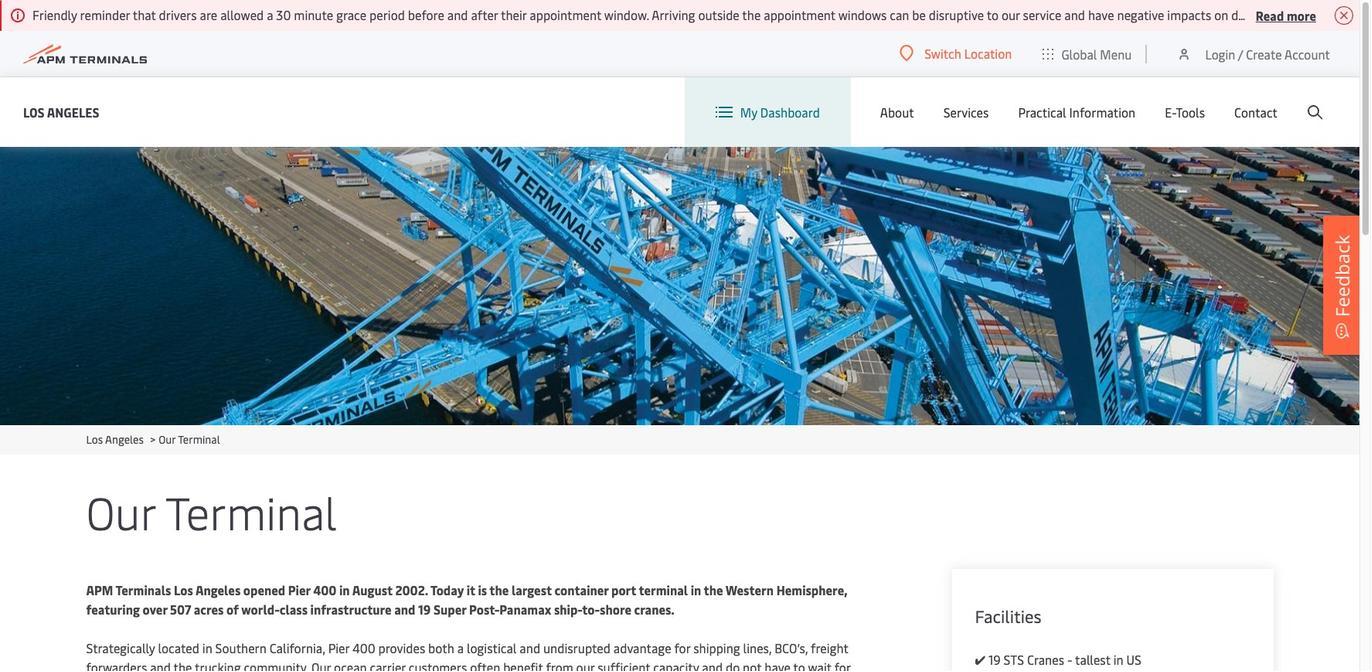 Task type: locate. For each thing, give the bounding box(es) containing it.
drivers
[[159, 6, 197, 23], [1232, 6, 1270, 23]]

it
[[467, 581, 475, 598]]

global
[[1062, 45, 1097, 62]]

los for los angeles > our terminal
[[86, 432, 103, 447]]

facilities
[[975, 605, 1042, 628]]

in up infrastructure
[[339, 581, 350, 598]]

a left "30"
[[267, 6, 273, 23]]

of
[[226, 601, 239, 618]]

dashboard
[[761, 104, 820, 121]]

impacts
[[1168, 6, 1212, 23]]

august
[[352, 581, 393, 598]]

1 vertical spatial pier
[[328, 639, 350, 656]]

and inside the apm terminals los angeles opened pier 400 in august 2002. today it is the largest container port terminal in the western hemisphere, featuring over 507 acres of world-class infrastructure and 19 super post-panamax ship-to-shore cranes.
[[394, 601, 416, 618]]

container
[[555, 581, 609, 598]]

our down undisrupted at bottom
[[576, 659, 595, 671]]

1 vertical spatial a
[[457, 639, 464, 656]]

contact
[[1235, 104, 1278, 121]]

hemisphere,
[[777, 581, 848, 598]]

from
[[546, 659, 573, 671]]

have
[[1088, 6, 1114, 23], [765, 659, 791, 671]]

login / create account
[[1206, 45, 1330, 62]]

my dashboard button
[[716, 77, 820, 147]]

login / create account link
[[1177, 31, 1330, 77]]

to down "bco's,"
[[794, 659, 805, 671]]

0 horizontal spatial to
[[794, 659, 805, 671]]

pier for opened
[[288, 581, 310, 598]]

drivers left who
[[1232, 6, 1270, 23]]

switch location button
[[900, 45, 1012, 62]]

1 vertical spatial have
[[765, 659, 791, 671]]

angeles
[[47, 103, 99, 120], [105, 432, 144, 447], [196, 581, 241, 598]]

pier up ocean
[[328, 639, 350, 656]]

who
[[1272, 6, 1296, 23]]

los angeles
[[23, 103, 99, 120]]

1 horizontal spatial 19
[[989, 651, 1001, 668]]

1 horizontal spatial on
[[1334, 6, 1348, 23]]

0 vertical spatial have
[[1088, 6, 1114, 23]]

1 appointment from the left
[[530, 6, 601, 23]]

drivers left are
[[159, 6, 197, 23]]

los angeles link
[[23, 102, 99, 122], [86, 432, 144, 447]]

0 vertical spatial our
[[159, 432, 176, 447]]

2002.
[[395, 581, 428, 598]]

1 horizontal spatial pier
[[328, 639, 350, 656]]

19 right ✔
[[989, 651, 1001, 668]]

1 horizontal spatial our
[[159, 432, 176, 447]]

0 horizontal spatial pier
[[288, 581, 310, 598]]

1 horizontal spatial los
[[86, 432, 103, 447]]

advantage
[[614, 639, 671, 656]]

400 inside 'strategically located in southern california, pier 400 provides both a logistical and undisrupted advantage for shipping lines, bco's, freight forwarders and the trucking community. our ocean carrier customers often benefit from our sufficient capacity and do not have to wait fo'
[[353, 639, 375, 656]]

to
[[987, 6, 999, 23], [794, 659, 805, 671]]

to right disruptive in the top of the page
[[987, 6, 999, 23]]

menu
[[1100, 45, 1132, 62]]

location
[[965, 45, 1012, 62]]

bco's,
[[775, 639, 808, 656]]

used ship-to-shore (sts) cranes in north america image
[[0, 147, 1360, 425]]

the inside 'strategically located in southern california, pier 400 provides both a logistical and undisrupted advantage for shipping lines, bco's, freight forwarders and the trucking community. our ocean carrier customers often benefit from our sufficient capacity and do not have to wait fo'
[[174, 659, 192, 671]]

0 horizontal spatial drivers
[[159, 6, 197, 23]]

sts
[[1004, 651, 1024, 668]]

pier inside the apm terminals los angeles opened pier 400 in august 2002. today it is the largest container port terminal in the western hemisphere, featuring over 507 acres of world-class infrastructure and 19 super post-panamax ship-to-shore cranes.
[[288, 581, 310, 598]]

and down 2002.
[[394, 601, 416, 618]]

400 inside the apm terminals los angeles opened pier 400 in august 2002. today it is the largest container port terminal in the western hemisphere, featuring over 507 acres of world-class infrastructure and 19 super post-panamax ship-to-shore cranes.
[[313, 581, 337, 598]]

the down located
[[174, 659, 192, 671]]

1 horizontal spatial appointment
[[764, 6, 836, 23]]

2 horizontal spatial angeles
[[196, 581, 241, 598]]

2 drivers from the left
[[1232, 6, 1270, 23]]

2 vertical spatial angeles
[[196, 581, 241, 598]]

19 inside the apm terminals los angeles opened pier 400 in august 2002. today it is the largest container port terminal in the western hemisphere, featuring over 507 acres of world-class infrastructure and 19 super post-panamax ship-to-shore cranes.
[[418, 601, 431, 618]]

are
[[200, 6, 217, 23]]

cranes.
[[634, 601, 675, 618]]

panamax
[[500, 601, 551, 618]]

2 vertical spatial our
[[312, 659, 331, 671]]

our
[[1002, 6, 1020, 23], [576, 659, 595, 671]]

located
[[158, 639, 199, 656]]

port
[[612, 581, 636, 598]]

0 horizontal spatial on
[[1215, 6, 1229, 23]]

1 vertical spatial los angeles link
[[86, 432, 144, 447]]

19
[[418, 601, 431, 618], [989, 651, 1001, 668]]

2 vertical spatial los
[[174, 581, 193, 598]]

19 down 2002.
[[418, 601, 431, 618]]

account
[[1285, 45, 1330, 62]]

ocean
[[334, 659, 367, 671]]

2 on from the left
[[1334, 6, 1348, 23]]

400 for provides
[[353, 639, 375, 656]]

and down shipping
[[702, 659, 723, 671]]

largest
[[512, 581, 552, 598]]

grace
[[336, 6, 367, 23]]

apm terminals los angeles opened pier 400 in august 2002. today it is the largest container port terminal in the western hemisphere, featuring over 507 acres of world-class infrastructure and 19 super post-panamax ship-to-shore cranes.
[[86, 581, 848, 618]]

507
[[170, 601, 191, 618]]

1 vertical spatial 400
[[353, 639, 375, 656]]

400 up ocean
[[353, 639, 375, 656]]

0 vertical spatial los
[[23, 103, 45, 120]]

on left time
[[1334, 6, 1348, 23]]

1 vertical spatial our
[[576, 659, 595, 671]]

appointment right their
[[530, 6, 601, 23]]

los for los angeles
[[23, 103, 45, 120]]

1 vertical spatial angeles
[[105, 432, 144, 447]]

appointment left windows
[[764, 6, 836, 23]]

read more button
[[1256, 5, 1317, 25]]

1 vertical spatial los
[[86, 432, 103, 447]]

1 drivers from the left
[[159, 6, 197, 23]]

strategically
[[86, 639, 155, 656]]

apm
[[86, 581, 113, 598]]

1 horizontal spatial angeles
[[105, 432, 144, 447]]

to-
[[582, 601, 600, 618]]

on right impacts
[[1215, 6, 1229, 23]]

1 horizontal spatial have
[[1088, 6, 1114, 23]]

outside
[[698, 6, 740, 23]]

1 horizontal spatial a
[[457, 639, 464, 656]]

2 horizontal spatial our
[[312, 659, 331, 671]]

0 vertical spatial 19
[[418, 601, 431, 618]]

have down "bco's,"
[[765, 659, 791, 671]]

0 horizontal spatial appointment
[[530, 6, 601, 23]]

contact button
[[1235, 77, 1278, 147]]

switch location
[[925, 45, 1012, 62]]

the right outside
[[742, 6, 761, 23]]

today
[[431, 581, 464, 598]]

have up global menu
[[1088, 6, 1114, 23]]

a right both
[[457, 639, 464, 656]]

services
[[944, 104, 989, 121]]

0 horizontal spatial angeles
[[47, 103, 99, 120]]

0 vertical spatial angeles
[[47, 103, 99, 120]]

400
[[313, 581, 337, 598], [353, 639, 375, 656]]

0 horizontal spatial 400
[[313, 581, 337, 598]]

0 horizontal spatial 19
[[418, 601, 431, 618]]

terminals
[[116, 581, 171, 598]]

sufficient
[[598, 659, 650, 671]]

opened
[[243, 581, 285, 598]]

have inside 'strategically located in southern california, pier 400 provides both a logistical and undisrupted advantage for shipping lines, bco's, freight forwarders and the trucking community. our ocean carrier customers often benefit from our sufficient capacity and do not have to wait fo'
[[765, 659, 791, 671]]

e-tools
[[1165, 104, 1205, 121]]

400 for in
[[313, 581, 337, 598]]

1 horizontal spatial drivers
[[1232, 6, 1270, 23]]

is
[[478, 581, 487, 598]]

window.
[[604, 6, 649, 23]]

our left service
[[1002, 6, 1020, 23]]

0 horizontal spatial los
[[23, 103, 45, 120]]

0 horizontal spatial have
[[765, 659, 791, 671]]

in up trucking
[[202, 639, 212, 656]]

to inside 'strategically located in southern california, pier 400 provides both a logistical and undisrupted advantage for shipping lines, bco's, freight forwarders and the trucking community. our ocean carrier customers often benefit from our sufficient capacity and do not have to wait fo'
[[794, 659, 805, 671]]

2 horizontal spatial los
[[174, 581, 193, 598]]

1 vertical spatial our
[[86, 481, 155, 542]]

pier inside 'strategically located in southern california, pier 400 provides both a logistical and undisrupted advantage for shipping lines, bco's, freight forwarders and the trucking community. our ocean carrier customers often benefit from our sufficient capacity and do not have to wait fo'
[[328, 639, 350, 656]]

0 horizontal spatial a
[[267, 6, 273, 23]]

terminal
[[178, 432, 220, 447], [165, 481, 337, 542]]

1 horizontal spatial our
[[1002, 6, 1020, 23]]

1 vertical spatial to
[[794, 659, 805, 671]]

los
[[23, 103, 45, 120], [86, 432, 103, 447], [174, 581, 193, 598]]

over
[[143, 601, 167, 618]]

the left western
[[704, 581, 723, 598]]

0 vertical spatial a
[[267, 6, 273, 23]]

tools
[[1176, 104, 1205, 121]]

feedback
[[1330, 235, 1355, 317]]

0 vertical spatial our
[[1002, 6, 1020, 23]]

0 horizontal spatial our
[[576, 659, 595, 671]]

0 vertical spatial to
[[987, 6, 999, 23]]

shore
[[600, 601, 632, 618]]

1 horizontal spatial to
[[987, 6, 999, 23]]

0 vertical spatial pier
[[288, 581, 310, 598]]

pier up class
[[288, 581, 310, 598]]

0 vertical spatial 400
[[313, 581, 337, 598]]

not
[[743, 659, 762, 671]]

lines,
[[743, 639, 772, 656]]

carrier
[[370, 659, 406, 671]]

1 horizontal spatial 400
[[353, 639, 375, 656]]

400 up infrastructure
[[313, 581, 337, 598]]

cranes
[[1027, 651, 1065, 668]]

featuring
[[86, 601, 140, 618]]

infrastructure
[[310, 601, 392, 618]]

/
[[1238, 45, 1243, 62]]



Task type: describe. For each thing, give the bounding box(es) containing it.
their
[[501, 6, 527, 23]]

terminal
[[639, 581, 688, 598]]

and right service
[[1065, 6, 1085, 23]]

western
[[726, 581, 774, 598]]

after
[[471, 6, 498, 23]]

wait
[[808, 659, 832, 671]]

arrive
[[1299, 6, 1331, 23]]

pier for california,
[[328, 639, 350, 656]]

about
[[880, 104, 914, 121]]

practical information button
[[1018, 77, 1136, 147]]

our inside 'strategically located in southern california, pier 400 provides both a logistical and undisrupted advantage for shipping lines, bco's, freight forwarders and the trucking community. our ocean carrier customers often benefit from our sufficient capacity and do not have to wait fo'
[[312, 659, 331, 671]]

los angeles > our terminal
[[86, 432, 220, 447]]

practical information
[[1018, 104, 1136, 121]]

our inside 'strategically located in southern california, pier 400 provides both a logistical and undisrupted advantage for shipping lines, bco's, freight forwarders and the trucking community. our ocean carrier customers often benefit from our sufficient capacity and do not have to wait fo'
[[576, 659, 595, 671]]

undisrupted
[[543, 639, 611, 656]]

often
[[470, 659, 500, 671]]

✔
[[975, 651, 986, 668]]

e-tools button
[[1165, 77, 1205, 147]]

feedback button
[[1323, 216, 1362, 355]]

strategically located in southern california, pier 400 provides both a logistical and undisrupted advantage for shipping lines, bco's, freight forwarders and the trucking community. our ocean carrier customers often benefit from our sufficient capacity and do not have to wait fo
[[86, 639, 851, 671]]

california,
[[270, 639, 325, 656]]

super
[[434, 601, 466, 618]]

0 vertical spatial los angeles link
[[23, 102, 99, 122]]

my
[[740, 104, 758, 121]]

do
[[726, 659, 740, 671]]

logistical
[[467, 639, 517, 656]]

in right terminal
[[691, 581, 701, 598]]

in left us
[[1114, 651, 1124, 668]]

class
[[280, 601, 308, 618]]

the right is
[[490, 581, 509, 598]]

-
[[1068, 651, 1073, 668]]

1 vertical spatial terminal
[[165, 481, 337, 542]]

services button
[[944, 77, 989, 147]]

shipping
[[694, 639, 740, 656]]

los inside the apm terminals los angeles opened pier 400 in august 2002. today it is the largest container port terminal in the western hemisphere, featuring over 507 acres of world-class infrastructure and 19 super post-panamax ship-to-shore cranes.
[[174, 581, 193, 598]]

negative
[[1117, 6, 1165, 23]]

close alert image
[[1335, 6, 1354, 25]]

ship-
[[554, 601, 582, 618]]

period
[[370, 6, 405, 23]]

0 vertical spatial terminal
[[178, 432, 220, 447]]

that
[[133, 6, 156, 23]]

disruptive
[[929, 6, 984, 23]]

arriving
[[652, 6, 695, 23]]

read more
[[1256, 7, 1317, 24]]

friendly
[[32, 6, 77, 23]]

switch
[[925, 45, 962, 62]]

community.
[[244, 659, 309, 671]]

friendly reminder that drivers are allowed a 30 minute grace period before and after their appointment window. arriving outside the appointment windows can be disruptive to our service and have negative impacts on drivers who arrive on time
[[32, 6, 1371, 23]]

and left the after
[[447, 6, 468, 23]]

more
[[1287, 7, 1317, 24]]

before
[[408, 6, 444, 23]]

and down located
[[150, 659, 171, 671]]

provides
[[378, 639, 425, 656]]

both
[[428, 639, 454, 656]]

tallest
[[1075, 651, 1111, 668]]

benefit
[[503, 659, 543, 671]]

acres
[[194, 601, 224, 618]]

e-
[[1165, 104, 1176, 121]]

login
[[1206, 45, 1236, 62]]

in inside 'strategically located in southern california, pier 400 provides both a logistical and undisrupted advantage for shipping lines, bco's, freight forwarders and the trucking community. our ocean carrier customers often benefit from our sufficient capacity and do not have to wait fo'
[[202, 639, 212, 656]]

create
[[1246, 45, 1282, 62]]

capacity
[[653, 659, 699, 671]]

post-
[[469, 601, 500, 618]]

global menu button
[[1028, 31, 1148, 77]]

trucking
[[195, 659, 241, 671]]

global menu
[[1062, 45, 1132, 62]]

2 appointment from the left
[[764, 6, 836, 23]]

information
[[1070, 104, 1136, 121]]

can
[[890, 6, 909, 23]]

southern
[[215, 639, 267, 656]]

angeles for los angeles
[[47, 103, 99, 120]]

1 vertical spatial 19
[[989, 651, 1001, 668]]

minute
[[294, 6, 333, 23]]

angeles for los angeles > our terminal
[[105, 432, 144, 447]]

for
[[674, 639, 691, 656]]

our terminal
[[86, 481, 337, 542]]

>
[[150, 432, 156, 447]]

and up "benefit"
[[520, 639, 540, 656]]

be
[[912, 6, 926, 23]]

1 on from the left
[[1215, 6, 1229, 23]]

windows
[[839, 6, 887, 23]]

✔ 19 sts cranes - tallest in us
[[975, 651, 1142, 668]]

0 horizontal spatial our
[[86, 481, 155, 542]]

a inside 'strategically located in southern california, pier 400 provides both a logistical and undisrupted advantage for shipping lines, bco's, freight forwarders and the trucking community. our ocean carrier customers often benefit from our sufficient capacity and do not have to wait fo'
[[457, 639, 464, 656]]

angeles inside the apm terminals los angeles opened pier 400 in august 2002. today it is the largest container port terminal in the western hemisphere, featuring over 507 acres of world-class infrastructure and 19 super post-panamax ship-to-shore cranes.
[[196, 581, 241, 598]]

30
[[276, 6, 291, 23]]

allowed
[[220, 6, 264, 23]]

forwarders
[[86, 659, 147, 671]]

my dashboard
[[740, 104, 820, 121]]

us
[[1127, 651, 1142, 668]]

world-
[[241, 601, 280, 618]]

service
[[1023, 6, 1062, 23]]



Task type: vqa. For each thing, say whether or not it's contained in the screenshot.
'APM' at the left of the page
yes



